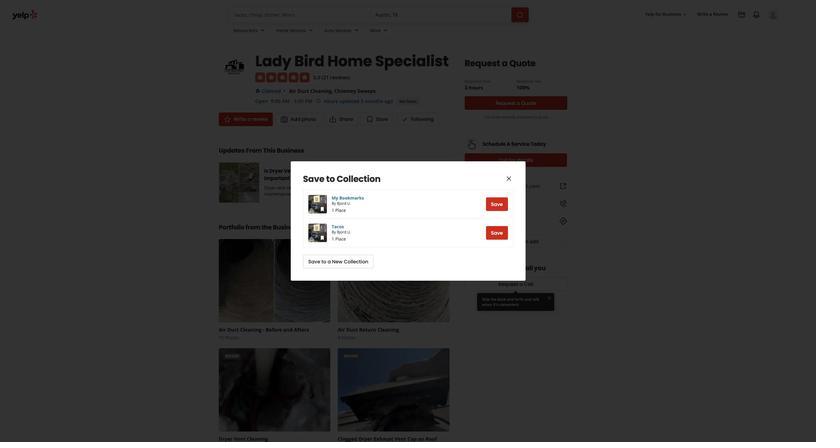 Task type: locate. For each thing, give the bounding box(es) containing it.
vent
[[277, 185, 286, 191]]

1 vertical spatial home
[[328, 51, 372, 72]]

1 vertical spatial request
[[496, 100, 516, 107]]

back
[[498, 297, 506, 303]]

air inside air duct cleaning - before and afters 15 photos
[[219, 327, 226, 334]]

u. inside my bookmarks by bjord u. 1 place
[[347, 201, 351, 206]]

dryer up important
[[269, 168, 283, 175]]

24 pencil v2 image
[[493, 238, 500, 246]]

service right a
[[511, 141, 530, 148]]

2 bjord from the top
[[337, 230, 346, 235]]

24 external link v2 image
[[560, 183, 567, 190]]

hours
[[324, 98, 338, 105]]

bjord
[[337, 201, 346, 206], [337, 230, 346, 235]]

3
[[465, 84, 468, 91], [361, 98, 364, 105]]

write left review on the top of page
[[697, 11, 709, 17]]

from
[[246, 147, 262, 155]]

1 horizontal spatial 24 chevron down v2 image
[[307, 27, 315, 34]]

info alert
[[316, 98, 393, 105]]

crucial
[[309, 185, 322, 191]]

0 vertical spatial bjord
[[337, 201, 346, 206]]

1 vertical spatial collection
[[344, 259, 368, 266]]

0 vertical spatial home
[[276, 27, 289, 33]]

more
[[370, 27, 381, 33]]

16 info v2 image right sponsored
[[332, 226, 337, 231]]

duct inside air duct return cleaning 4 photos
[[346, 327, 358, 334]]

collection right new
[[344, 259, 368, 266]]

and left afters
[[283, 327, 293, 334]]

dryer left the vent
[[264, 185, 276, 191]]

1 horizontal spatial duct
[[298, 88, 309, 95]]

save button for my bookmarks
[[486, 198, 508, 211]]

2 response from the left
[[517, 79, 534, 84]]

2 horizontal spatial duct
[[346, 327, 358, 334]]

1 inside my bookmarks by bjord u. 1 place
[[332, 208, 334, 214]]

dryer inside is dryer vent cleaning important to do regularly?
[[269, 168, 283, 175]]

hours
[[469, 84, 483, 91], [407, 99, 417, 104]]

request up recently
[[496, 100, 516, 107]]

save button down "months" at left top
[[361, 113, 393, 126]]

1 horizontal spatial air
[[289, 88, 296, 95]]

home
[[276, 27, 289, 33], [328, 51, 372, 72]]

response up the 100% at the right of the page
[[517, 79, 534, 84]]

(21 reviews) link
[[322, 74, 350, 81]]

share
[[339, 116, 353, 123]]

response left time
[[465, 79, 482, 84]]

1 services from the left
[[290, 27, 306, 33]]

2 by from the top
[[332, 230, 336, 235]]

0 vertical spatial -
[[291, 98, 293, 105]]

0 horizontal spatial duct
[[227, 327, 239, 334]]

0 vertical spatial write
[[697, 11, 709, 17]]

1 vertical spatial 16 info v2 image
[[332, 226, 337, 231]]

0 vertical spatial by
[[332, 201, 336, 206]]

1 response from the left
[[465, 79, 482, 84]]

request for request a quote button
[[496, 100, 516, 107]]

to right crucial
[[326, 173, 335, 185]]

for left details
[[509, 157, 516, 164]]

hours down time
[[469, 84, 483, 91]]

see
[[399, 99, 406, 104]]

1 vertical spatial call
[[524, 281, 534, 288]]

- right am
[[291, 98, 293, 105]]

1 horizontal spatial services
[[335, 27, 352, 33]]

0 horizontal spatial response
[[465, 79, 482, 84]]

afters
[[294, 327, 309, 334]]

and up cleaning…
[[420, 185, 428, 191]]

1 24 chevron down v2 image from the left
[[259, 27, 266, 34]]

0 vertical spatial quote
[[509, 57, 536, 70]]

24 chevron down v2 image inside more link
[[382, 27, 390, 34]]

response inside response time 3 hours
[[465, 79, 482, 84]]

1 by from the top
[[332, 201, 336, 206]]

is dryer vent cleaning important to do regularly?
[[264, 168, 332, 182]]

cleaning up do
[[297, 168, 319, 175]]

collection inside button
[[344, 259, 368, 266]]

hours updated 3 months ago
[[324, 98, 393, 105]]

1 horizontal spatial 3
[[465, 84, 468, 91]]

response rate 100%
[[517, 79, 542, 91]]

save button down area
[[486, 227, 508, 240]]

request up time
[[465, 57, 500, 70]]

1 vertical spatial save button
[[486, 198, 508, 211]]

my
[[332, 195, 338, 201]]

24 star v2 image
[[224, 116, 231, 123]]

save button up area
[[486, 198, 508, 211]]

1 vertical spatial service
[[478, 218, 496, 225]]

0 horizontal spatial -
[[263, 327, 264, 334]]

place down the tacos link
[[335, 236, 346, 242]]

write for write a review
[[234, 116, 246, 123]]

bjord inside tacos by bjord u. 1 place
[[337, 230, 346, 235]]

photos right 15
[[225, 335, 239, 341]]

1 place from the top
[[335, 208, 346, 214]]

1 horizontal spatial hours
[[469, 84, 483, 91]]

when
[[482, 303, 492, 308]]

portfolio
[[219, 223, 244, 232]]

24 chevron down v2 image inside restaurants link
[[259, 27, 266, 34]]

home inside business categories element
[[276, 27, 289, 33]]

1 bjord from the top
[[337, 201, 346, 206]]

duct inside air duct cleaning - before and afters 15 photos
[[227, 327, 239, 334]]

0 vertical spatial u.
[[347, 201, 351, 206]]

u. inside tacos by bjord u. 1 place
[[347, 230, 351, 235]]

air up 15
[[219, 327, 226, 334]]

cleaning…
[[414, 191, 434, 197]]

write
[[697, 11, 709, 17], [234, 116, 246, 123]]

1 horizontal spatial response
[[517, 79, 534, 84]]

1 right 16 save v2 icon
[[332, 236, 334, 242]]

5 star rating image
[[255, 73, 310, 83]]

0 vertical spatial save button
[[361, 113, 393, 126]]

cleaning left before
[[240, 327, 262, 334]]

1 vertical spatial place
[[335, 236, 346, 242]]

request a call
[[498, 281, 534, 288]]

request for request a call button
[[498, 281, 518, 288]]

the right skip
[[491, 297, 497, 303]]

24 chevron down v2 image left auto
[[307, 27, 315, 34]]

new
[[332, 259, 343, 266]]

for inside user actions element
[[656, 11, 662, 17]]

1 vertical spatial -
[[263, 327, 264, 334]]

2 horizontal spatial air
[[338, 327, 345, 334]]

to for collection
[[326, 173, 335, 185]]

place inside my bookmarks by bjord u. 1 place
[[335, 208, 346, 214]]

read
[[296, 191, 306, 197]]

service
[[511, 141, 530, 148], [478, 218, 496, 225]]

it's
[[493, 303, 498, 308]]

services for home services
[[290, 27, 306, 33]]

0 horizontal spatial photos
[[225, 335, 239, 341]]

rate
[[535, 79, 542, 84]]

1 vertical spatial write
[[234, 116, 246, 123]]

0 vertical spatial business
[[663, 11, 681, 17]]

3 24 chevron down v2 image from the left
[[382, 27, 390, 34]]

0 vertical spatial for
[[656, 11, 662, 17]]

16 info v2 image inside info "alert"
[[316, 99, 321, 104]]

quote up requested
[[521, 100, 536, 107]]

air duct cleaning - contact cleaning methods image
[[352, 163, 392, 203]]

16 info v2 image
[[316, 99, 321, 104], [332, 226, 337, 231]]

response time 3 hours
[[465, 79, 490, 91]]

0 vertical spatial dryer
[[269, 168, 283, 175]]

- inside air duct cleaning - before and afters 15 photos
[[263, 327, 264, 334]]

see hours
[[399, 99, 417, 104]]

place down my
[[335, 208, 346, 214]]

hours right the 'see'
[[407, 99, 417, 104]]

1 horizontal spatial service
[[511, 141, 530, 148]]

request a quote up 143 locals recently requested a quote
[[496, 100, 536, 107]]

an
[[523, 239, 529, 245]]

0 horizontal spatial 24 chevron down v2 image
[[259, 27, 266, 34]]

1 vertical spatial by
[[332, 230, 336, 235]]

1 vertical spatial request a quote
[[496, 100, 536, 107]]

1 vertical spatial dryer
[[264, 185, 276, 191]]

the inside skip the back and forth and talk when it's convenient
[[491, 297, 497, 303]]

write a review
[[697, 11, 728, 17]]

area
[[497, 218, 509, 225]]

the
[[262, 223, 272, 232], [482, 264, 492, 273], [491, 297, 497, 303]]

(512)
[[465, 201, 476, 207]]

duct for air duct cleaning , chimney sweeps
[[298, 88, 309, 95]]

1 horizontal spatial 16 info v2 image
[[332, 226, 337, 231]]

5:00
[[294, 98, 304, 105]]

response inside response rate 100%
[[517, 79, 534, 84]]

u. right tacos
[[347, 230, 351, 235]]

0 horizontal spatial 3
[[361, 98, 364, 105]]

3 for months
[[361, 98, 364, 105]]

1 vertical spatial quote
[[521, 100, 536, 107]]

0 vertical spatial to
[[326, 173, 335, 185]]

0 vertical spatial 3
[[465, 84, 468, 91]]

- for before
[[263, 327, 264, 334]]

24 chevron down v2 image
[[259, 27, 266, 34], [307, 27, 315, 34], [382, 27, 390, 34]]

1 horizontal spatial call
[[524, 281, 534, 288]]

bjord inside my bookmarks by bjord u. 1 place
[[337, 201, 346, 206]]

0 horizontal spatial air
[[219, 327, 226, 334]]

air inside air duct return cleaning 4 photos
[[338, 327, 345, 334]]

1 horizontal spatial write
[[697, 11, 709, 17]]

business logo image
[[219, 51, 250, 83]]

response
[[465, 79, 482, 84], [517, 79, 534, 84]]

24 chevron down v2 image right more
[[382, 27, 390, 34]]

1 vertical spatial bjord
[[337, 230, 346, 235]]

0 vertical spatial request a quote
[[465, 57, 536, 70]]

quote
[[509, 57, 536, 70], [521, 100, 536, 107]]

return
[[359, 327, 376, 334]]

by down home at the top
[[332, 201, 336, 206]]

0 horizontal spatial 16 info v2 image
[[316, 99, 321, 104]]

0 horizontal spatial home
[[276, 27, 289, 33]]

tacos link
[[332, 224, 344, 230]]

1 horizontal spatial photos
[[342, 335, 356, 341]]

2 photos from the left
[[342, 335, 356, 341]]

more
[[307, 191, 318, 197]]

1 vertical spatial 3
[[361, 98, 364, 105]]

close image
[[505, 175, 513, 183]]

cleaning right return
[[378, 327, 399, 334]]

2 24 chevron down v2 image from the left
[[307, 27, 315, 34]]

cleaning inside air duct return cleaning 4 photos
[[378, 327, 399, 334]]

3 inside info "alert"
[[361, 98, 364, 105]]

write right 24 star v2 'image'
[[234, 116, 246, 123]]

24 chevron down v2 image for more
[[382, 27, 390, 34]]

forth
[[515, 297, 524, 303]]

airductchimneydryervent.com link
[[465, 183, 540, 190]]

texas
[[397, 185, 409, 191]]

call down a
[[499, 157, 508, 164]]

1 photos from the left
[[225, 335, 239, 341]]

0 horizontal spatial for
[[509, 157, 516, 164]]

2 vertical spatial request
[[498, 281, 518, 288]]

to left new
[[322, 259, 326, 266]]

a
[[710, 11, 712, 17], [502, 57, 508, 70], [517, 100, 520, 107], [535, 115, 537, 120], [248, 116, 251, 123], [328, 259, 331, 266], [520, 281, 523, 288]]

call
[[499, 157, 508, 164], [524, 281, 534, 288]]

2 services from the left
[[335, 27, 352, 33]]

details
[[517, 157, 533, 164]]

1 vertical spatial hours
[[407, 99, 417, 104]]

a
[[507, 141, 510, 148]]

photos right 4
[[342, 335, 356, 341]]

u. right my
[[347, 201, 351, 206]]

0 vertical spatial hours
[[469, 84, 483, 91]]

143 locals recently requested a quote
[[484, 115, 548, 120]]

2 vertical spatial save button
[[486, 227, 508, 240]]

the right the have
[[482, 264, 492, 273]]

portfolio from the business element
[[209, 213, 453, 443]]

0 vertical spatial call
[[499, 157, 508, 164]]

1 vertical spatial u.
[[347, 230, 351, 235]]

collection up "bookmarks"
[[337, 173, 381, 185]]

photo
[[302, 116, 316, 123]]

services
[[290, 27, 306, 33], [335, 27, 352, 33]]

request a quote inside button
[[496, 100, 536, 107]]

schedule a service today
[[483, 141, 546, 148]]

air up 4
[[338, 327, 345, 334]]

2 place from the top
[[335, 236, 346, 242]]

2 vertical spatial the
[[491, 297, 497, 303]]

hours inside response time 3 hours
[[469, 84, 483, 91]]

1 vertical spatial business
[[277, 147, 304, 155]]

0 horizontal spatial services
[[290, 27, 306, 33]]

1 vertical spatial the
[[482, 264, 492, 273]]

call down call
[[524, 281, 534, 288]]

1 u. from the top
[[347, 201, 351, 206]]

2 u. from the top
[[347, 230, 351, 235]]

2 1 from the top
[[332, 236, 334, 242]]

24 chevron down v2 image right the restaurants
[[259, 27, 266, 34]]

air up 5:00
[[289, 88, 296, 95]]

place
[[335, 208, 346, 214], [335, 236, 346, 242]]

cleaning inside is dryer vent cleaning important to do regularly?
[[297, 168, 319, 175]]

save inside button
[[308, 259, 320, 266]]

view service area link
[[465, 218, 509, 225]]

5.0
[[313, 74, 320, 81]]

from
[[246, 223, 261, 232]]

write inside user actions element
[[697, 11, 709, 17]]

skip the back and forth and talk when it's convenient
[[482, 297, 539, 308]]

reviews)
[[330, 74, 350, 81]]

heat
[[410, 185, 419, 191]]

1 horizontal spatial for
[[656, 11, 662, 17]]

and
[[420, 185, 428, 191], [507, 297, 514, 303], [525, 297, 532, 303], [283, 327, 293, 334]]

2 horizontal spatial 24 chevron down v2 image
[[382, 27, 390, 34]]

24 chevron down v2 image
[[353, 27, 360, 34]]

the right from
[[262, 223, 272, 232]]

service left area
[[478, 218, 496, 225]]

1 1 from the top
[[332, 208, 334, 214]]

add photo link
[[275, 113, 321, 126]]

by right sponsored
[[332, 230, 336, 235]]

None search field
[[230, 7, 530, 22]]

- left before
[[263, 327, 264, 334]]

dryer vent cleaning is crucial home maintenance.…
[[264, 185, 335, 197]]

quote up response rate 100% at right top
[[509, 57, 536, 70]]

save up 24 pencil v2 image
[[491, 230, 503, 237]]

0 horizontal spatial hours
[[407, 99, 417, 104]]

request down business
[[498, 281, 518, 288]]

texas heat and humidity prevails. contact cleaning…
[[397, 185, 465, 197]]

1 vertical spatial for
[[509, 157, 516, 164]]

and right 'back'
[[507, 297, 514, 303]]

16 info v2 image right pm on the left top
[[316, 99, 321, 104]]

projects image
[[738, 11, 746, 19]]

pm
[[305, 98, 313, 105]]

,
[[332, 88, 333, 95]]

for right yelp on the right of page
[[656, 11, 662, 17]]

1 horizontal spatial home
[[328, 51, 372, 72]]

am
[[282, 98, 290, 105]]

to inside save to a new collection button
[[322, 259, 326, 266]]

business for portfolio from the business
[[273, 223, 300, 232]]

claimed
[[262, 88, 281, 95]]

request a quote up time
[[465, 57, 536, 70]]

0 vertical spatial place
[[335, 208, 346, 214]]

0 vertical spatial 16 info v2 image
[[316, 99, 321, 104]]

business
[[663, 11, 681, 17], [277, 147, 304, 155], [273, 223, 300, 232]]

my bookmarks by bjord u. 1 place
[[332, 195, 364, 214]]

16 save v2 image
[[320, 236, 325, 241]]

yelp for business button
[[643, 9, 690, 20]]

2 vertical spatial business
[[273, 223, 300, 232]]

previous image
[[223, 179, 229, 187]]

save left new
[[308, 259, 320, 266]]

0 vertical spatial 1
[[332, 208, 334, 214]]

1 vertical spatial 1
[[332, 236, 334, 242]]

0 horizontal spatial call
[[499, 157, 508, 164]]

1 horizontal spatial -
[[291, 98, 293, 105]]

photos inside air duct return cleaning 4 photos
[[342, 335, 356, 341]]

portfolio from the business
[[219, 223, 300, 232]]

save
[[376, 116, 388, 123], [303, 173, 325, 185], [491, 201, 503, 208], [491, 230, 503, 237], [308, 259, 320, 266]]

save button
[[361, 113, 393, 126], [486, 198, 508, 211], [486, 227, 508, 240]]

24 chevron down v2 image inside home services link
[[307, 27, 315, 34]]

airductchimneydryervent.com
[[465, 183, 540, 190]]

1 right 16 save v2 image
[[332, 208, 334, 214]]

1 vertical spatial to
[[322, 259, 326, 266]]

3 inside response time 3 hours
[[465, 84, 468, 91]]

requested
[[517, 115, 534, 120]]

0 vertical spatial service
[[511, 141, 530, 148]]

vent
[[284, 168, 296, 175]]

0 horizontal spatial write
[[234, 116, 246, 123]]

hours inside the see hours link
[[407, 99, 417, 104]]



Task type: describe. For each thing, give the bounding box(es) containing it.
is
[[264, 168, 268, 175]]

5222
[[488, 201, 499, 207]]

home services
[[276, 27, 306, 33]]

a inside button
[[328, 259, 331, 266]]

duct for air duct return cleaning 4 photos
[[346, 327, 358, 334]]

quote inside request a quote button
[[521, 100, 536, 107]]

for for call
[[509, 157, 516, 164]]

24 camera v2 image
[[281, 116, 288, 123]]

3 for hours
[[465, 84, 468, 91]]

save button for tacos
[[486, 227, 508, 240]]

24 checkmark v2 image
[[401, 116, 409, 123]]

see hours link
[[397, 98, 420, 105]]

- for 5:00
[[291, 98, 293, 105]]

search image
[[516, 11, 524, 19]]

specialist
[[375, 51, 449, 72]]

business categories element
[[229, 22, 779, 40]]

response for 3
[[465, 79, 482, 84]]

24 directions v2 image
[[560, 218, 567, 225]]

save to collection
[[303, 173, 381, 185]]

services for auto services
[[335, 27, 352, 33]]

is
[[305, 185, 308, 191]]

open 9:00 am - 5:00 pm
[[255, 98, 313, 105]]

24 save outline v2 image
[[366, 116, 374, 123]]

schedule
[[483, 141, 506, 148]]

tacos by bjord u. 1 place
[[332, 224, 351, 242]]

add photo
[[291, 116, 316, 123]]

cleaning
[[287, 185, 303, 191]]

air duct cleaning , chimney sweeps
[[289, 88, 376, 95]]

air for air duct cleaning - before and afters 15 photos
[[219, 327, 226, 334]]

more link
[[365, 22, 395, 40]]

air for air duct return cleaning 4 photos
[[338, 327, 345, 334]]

photos inside air duct cleaning - before and afters 15 photos
[[225, 335, 239, 341]]

0 vertical spatial request
[[465, 57, 500, 70]]

yelp for business
[[646, 11, 681, 17]]

close image
[[547, 296, 552, 301]]

recently
[[502, 115, 516, 120]]

suggest an edit button
[[465, 235, 567, 249]]

24 share v2 image
[[329, 116, 337, 123]]

save up the more
[[303, 173, 325, 185]]

15
[[219, 335, 224, 341]]

today
[[531, 141, 546, 148]]

read more
[[296, 191, 318, 197]]

do
[[298, 175, 304, 182]]

updates from this business element
[[209, 136, 480, 203]]

write a review link
[[219, 113, 273, 126]]

request a quote button
[[465, 96, 567, 110]]

chimney sweeps link
[[334, 88, 376, 95]]

0 vertical spatial collection
[[337, 173, 381, 185]]

user actions element
[[641, 8, 788, 46]]

the for have
[[482, 264, 492, 273]]

cleaning inside air duct cleaning - before and afters 15 photos
[[240, 327, 262, 334]]

9:00
[[271, 98, 281, 105]]

suggest
[[503, 239, 521, 245]]

tacos
[[332, 224, 344, 230]]

share button
[[324, 113, 359, 126]]

response for 100%
[[517, 79, 534, 84]]

16 save v2 image
[[320, 207, 325, 212]]

months
[[365, 98, 383, 105]]

to for a
[[322, 259, 326, 266]]

home services link
[[271, 22, 320, 40]]

bird
[[294, 51, 325, 72]]

place inside tacos by bjord u. 1 place
[[335, 236, 346, 242]]

restaurants link
[[229, 22, 271, 40]]

and left talk
[[525, 297, 532, 303]]

and inside air duct cleaning - before and afters 15 photos
[[283, 327, 293, 334]]

important
[[264, 175, 290, 182]]

and inside texas heat and humidity prevails. contact cleaning…
[[420, 185, 428, 191]]

save right 699-
[[491, 201, 503, 208]]

24 phone v2 image
[[560, 200, 567, 208]]

4
[[338, 335, 340, 341]]

save to collection dialog
[[0, 0, 816, 443]]

16 claim filled v2 image
[[255, 89, 260, 94]]

air for air duct cleaning , chimney sweeps
[[289, 88, 296, 95]]

convenient
[[499, 303, 519, 308]]

restaurants
[[234, 27, 258, 33]]

24 chevron down v2 image for restaurants
[[259, 27, 266, 34]]

auto services
[[325, 27, 352, 33]]

to
[[291, 175, 297, 182]]

0 vertical spatial the
[[262, 223, 272, 232]]

the for skip
[[491, 297, 497, 303]]

review
[[252, 116, 268, 123]]

business
[[493, 264, 521, 273]]

review
[[713, 11, 728, 17]]

(512) 699-5222
[[465, 201, 499, 207]]

updates from this business
[[219, 147, 304, 155]]

business for updates from this business
[[277, 147, 304, 155]]

write a review
[[234, 116, 268, 123]]

contact
[[397, 191, 413, 197]]

edit
[[530, 239, 539, 245]]

ago
[[385, 98, 393, 105]]

cleaning up hours
[[310, 88, 332, 95]]

suggest an edit
[[503, 239, 539, 245]]

this
[[263, 147, 276, 155]]

is dryer vent cleaning important to do regularly? image
[[219, 163, 259, 203]]

sponsored
[[305, 225, 331, 232]]

143
[[484, 115, 490, 120]]

you
[[534, 264, 546, 273]]

write a review link
[[695, 9, 731, 20]]

699-
[[478, 201, 488, 207]]

business inside button
[[663, 11, 681, 17]]

100%
[[517, 84, 530, 91]]

write for write a review
[[697, 11, 709, 17]]

dryer inside dryer vent cleaning is crucial home maintenance.…
[[264, 185, 276, 191]]

notifications image
[[753, 11, 760, 19]]

call for details button
[[465, 154, 567, 167]]

view
[[465, 218, 477, 225]]

bookmarks
[[340, 195, 364, 201]]

regularly?
[[305, 175, 332, 182]]

air duct cleaning link
[[289, 88, 332, 95]]

by inside my bookmarks by bjord u. 1 place
[[332, 201, 336, 206]]

16 info v2 image inside portfolio from the business element
[[332, 226, 337, 231]]

updated
[[339, 98, 359, 105]]

save to a new collection button
[[303, 255, 374, 269]]

for for yelp
[[656, 11, 662, 17]]

24 chevron down v2 image for home services
[[307, 27, 315, 34]]

(21
[[322, 74, 329, 81]]

0 horizontal spatial service
[[478, 218, 496, 225]]

1 inside tacos by bjord u. 1 place
[[332, 236, 334, 242]]

auto
[[325, 27, 334, 33]]

skip
[[482, 297, 490, 303]]

16 chevron down v2 image
[[683, 12, 687, 17]]

view service area
[[465, 218, 509, 225]]

by inside tacos by bjord u. 1 place
[[332, 230, 336, 235]]

save right 24 save outline v2 icon
[[376, 116, 388, 123]]

save to collection region
[[303, 173, 513, 269]]

duct for air duct cleaning - before and afters 15 photos
[[227, 327, 239, 334]]

5.0 (21 reviews)
[[313, 74, 350, 81]]

have
[[465, 264, 481, 273]]

yelp
[[646, 11, 655, 17]]



Task type: vqa. For each thing, say whether or not it's contained in the screenshot.
the topmost -
yes



